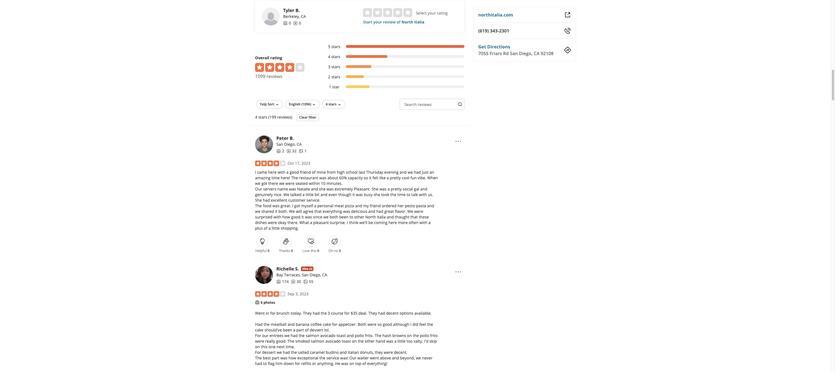 Task type: vqa. For each thing, say whether or not it's contained in the screenshot.
second Offers from the bottom of the page
no



Task type: describe. For each thing, give the bounding box(es) containing it.
everything
[[323, 209, 342, 214]]

we up good.
[[284, 334, 290, 339]]

both
[[330, 215, 338, 220]]

0 horizontal spatial 4
[[255, 115, 257, 120]]

the inside i came here with a good friend of mine from high school last thursday evening and we had just an amazing time here! the restaurant was about 60% capacity so it felt like a pretty cool fun vibe. when we got there we were seated within 10 minutes. our servers name was natalie and she was extremely pleasant. she was a pretty social gal and genuinely nice. we talked a little bit and even though it was busy she took the time to talk with us. she had excellent customer service. the food was great. i got myself a personal meat pizza and my friend ordered her pesto pasta and we shared it both. we will agree that everything was delicious and had great flavor. we were surprised with how good it was since we both been to other north italia and thought that these dishes were okay there. what a pleasant surprise. i think we'll be coming here more often with a plus of a little shopping.
[[390, 192, 396, 198]]

1 vertical spatial pretty
[[391, 187, 402, 192]]

richelle s.
[[276, 266, 299, 272]]

16 review v2 image for tyler b.
[[293, 21, 298, 25]]

0 vertical spatial she
[[372, 187, 378, 192]]

was!
[[340, 356, 348, 361]]

i left think on the left bottom of page
[[347, 220, 348, 226]]

and up delicious
[[355, 203, 362, 209]]

5 stars
[[328, 44, 340, 49]]

love this 0
[[302, 249, 319, 254]]

17,
[[295, 161, 300, 166]]

1 horizontal spatial cake
[[323, 322, 331, 328]]

0 vertical spatial pretty
[[390, 175, 401, 181]]

of left "mine"
[[312, 170, 316, 175]]

north inside i came here with a good friend of mine from high school last thursday evening and we had just an amazing time here! the restaurant was about 60% capacity so it felt like a pretty cool fun vibe. when we got there we were seated within 10 minutes. our servers name was natalie and she was extremely pleasant. she was a pretty social gal and genuinely nice. we talked a little bit and even though it was busy she took the time to talk with us. she had excellent customer service. the food was great. i got myself a personal meat pizza and my friend ordered her pesto pasta and we shared it both. we will agree that everything was delicious and had great flavor. we were surprised with how good it was since we both been to other north italia and thought that these dishes were okay there. what a pleasant surprise. i think we'll be coming here more often with a plus of a little shopping.
[[365, 215, 376, 220]]

2 vertical spatial 16 friends v2 image
[[276, 280, 281, 284]]

cool
[[402, 175, 409, 181]]

6 photos
[[261, 301, 275, 306]]

1 horizontal spatial rating
[[437, 10, 448, 16]]

was down excellent
[[272, 203, 280, 209]]

entrees
[[270, 334, 283, 339]]

social
[[403, 187, 413, 192]]

english
[[289, 102, 300, 107]]

stars left (199 at the left top of the page
[[258, 115, 267, 120]]

did
[[413, 322, 418, 328]]

flag
[[268, 362, 275, 367]]

a down browns
[[394, 339, 396, 345]]

0 vertical spatial got
[[261, 181, 267, 186]]

were down our
[[255, 339, 264, 345]]

the up salty.
[[413, 334, 419, 339]]

him
[[276, 362, 283, 367]]

0 horizontal spatial little
[[272, 226, 280, 231]]

16 photos v2 image for peter b.
[[299, 149, 303, 154]]

5
[[328, 44, 330, 49]]

and up was!
[[340, 350, 347, 356]]

had down time. at the left of page
[[283, 350, 290, 356]]

search reviews
[[404, 102, 432, 107]]

meatball
[[271, 322, 287, 328]]

we left never
[[416, 356, 421, 361]]

feel
[[419, 322, 426, 328]]

above
[[380, 356, 391, 361]]

reviews for search reviews
[[418, 102, 432, 107]]

we left the will
[[289, 209, 295, 214]]

on up italian
[[352, 339, 357, 345]]

3,
[[295, 292, 299, 297]]

elite
[[302, 267, 308, 271]]

1 vertical spatial got
[[294, 203, 300, 209]]

peter b. link
[[276, 135, 294, 142]]

had up smoked
[[291, 334, 298, 339]]

smoked
[[295, 339, 310, 345]]

1 star
[[329, 84, 339, 90]]

search image
[[458, 102, 462, 107]]

the left the best
[[255, 356, 262, 361]]

never
[[422, 356, 433, 361]]

and right the bit
[[320, 192, 327, 198]]

really
[[265, 339, 275, 345]]

with down the "these" at the right bottom
[[420, 220, 427, 226]]

ca inside get directions 7055 friars rd san diego, ca 92108
[[534, 50, 539, 57]]

were right both
[[367, 322, 376, 328]]

went
[[370, 356, 379, 361]]

tyler b. berkeley, ca
[[283, 7, 306, 19]]

1 vertical spatial rating
[[270, 55, 282, 61]]

0 horizontal spatial part
[[272, 356, 279, 361]]

a right 'plus'
[[269, 226, 271, 231]]

tyler
[[283, 7, 294, 13]]

reviews element for peter
[[286, 149, 297, 154]]

san inside 'peter b. san diego, ca'
[[276, 142, 283, 147]]

was down agree
[[305, 215, 312, 220]]

how inside i came here with a good friend of mine from high school last thursday evening and we had just an amazing time here! the restaurant was about 60% capacity so it felt like a pretty cool fun vibe. when we got there we were seated within 10 minutes. our servers name was natalie and she was extremely pleasant. she was a pretty social gal and genuinely nice. we talked a little bit and even though it was busy she took the time to talk with us. she had excellent customer service. the food was great. i got myself a personal meat pizza and my friend ordered her pesto pasta and we shared it both. we will agree that everything was delicious and had great flavor. we were surprised with how good it was since we both been to other north italia and thought that these dishes were okay there. what a pleasant surprise. i think we'll be coming here more often with a plus of a little shopping.
[[282, 215, 290, 220]]

we down pesto
[[407, 209, 413, 214]]

a up smoked
[[293, 328, 295, 333]]

ca inside the elite 23 bay terraces, san diego, ca
[[322, 273, 327, 278]]

english (1096)
[[289, 102, 311, 107]]

the up time. at the left of page
[[287, 339, 294, 345]]

and down great
[[387, 215, 394, 220]]

had up food
[[263, 198, 270, 203]]

fun
[[410, 175, 417, 181]]

55
[[309, 279, 313, 285]]

it left 'both.'
[[275, 209, 277, 214]]

1 horizontal spatial this
[[311, 249, 316, 254]]

0 vertical spatial 3
[[328, 64, 330, 69]]

thursday
[[366, 170, 383, 175]]

was up took
[[379, 187, 387, 192]]

and right pasta
[[427, 203, 434, 209]]

helpful
[[255, 249, 267, 254]]

and down decent.
[[392, 356, 399, 361]]

although
[[393, 322, 409, 328]]

no
[[334, 249, 338, 254]]

photo of peter b. image
[[255, 136, 273, 154]]

2 horizontal spatial to
[[407, 192, 410, 198]]

a down natalie
[[302, 192, 305, 198]]

extremely
[[335, 187, 353, 192]]

1 horizontal spatial she
[[374, 192, 380, 198]]

diego, inside get directions 7055 friars rd san diego, ca 92108
[[519, 50, 532, 57]]

a down the "these" at the right bottom
[[428, 220, 431, 226]]

had left the decent
[[378, 311, 385, 317]]

1 vertical spatial to
[[349, 215, 353, 220]]

0 vertical spatial toast
[[337, 334, 346, 339]]

a down service.
[[314, 203, 316, 209]]

for down the course on the left bottom of page
[[332, 322, 337, 328]]

diego, inside 'peter b. san diego, ca'
[[284, 142, 296, 147]]

filter reviews by 2 stars rating element
[[322, 74, 464, 80]]

just
[[422, 170, 429, 175]]

for left $35
[[344, 311, 350, 317]]

filter reviews by 1 star rating element
[[322, 84, 464, 90]]

overall rating
[[255, 55, 282, 61]]

the right had at bottom
[[264, 322, 270, 328]]

often
[[409, 220, 419, 226]]

24 external link v2 image
[[564, 11, 571, 18]]

italian
[[348, 350, 359, 356]]

the up hand
[[375, 334, 381, 339]]

thanks
[[279, 249, 290, 254]]

excellent
[[271, 198, 287, 203]]

there
[[268, 181, 278, 186]]

were down here!
[[285, 181, 294, 186]]

was down pleasant.
[[356, 192, 363, 198]]

the up donuts,
[[358, 339, 364, 345]]

san inside the elite 23 bay terraces, san diego, ca
[[302, 273, 309, 278]]

1 for 1
[[304, 149, 307, 154]]

deal.
[[358, 311, 367, 317]]

dishes
[[255, 220, 267, 226]]

pleasant
[[313, 220, 329, 226]]

bay
[[276, 273, 283, 278]]

was up 10
[[319, 175, 326, 181]]

1 horizontal spatial italia
[[414, 19, 424, 25]]

it left felt
[[369, 175, 371, 181]]

0 vertical spatial here
[[268, 170, 277, 175]]

photos element for richelle s.
[[303, 279, 313, 285]]

i left came at left
[[255, 170, 256, 175]]

for left refills
[[295, 362, 300, 367]]

your for start
[[373, 19, 382, 25]]

last
[[359, 170, 365, 175]]

0 vertical spatial salmon
[[306, 334, 319, 339]]

ordered
[[382, 203, 397, 209]]

1 vertical spatial toast
[[342, 339, 351, 345]]

a right like
[[387, 175, 389, 181]]

had up coffee
[[313, 311, 320, 317]]

(0 reactions) element for love this 0
[[317, 249, 319, 254]]

the left the course on the left bottom of page
[[321, 311, 327, 317]]

and up the cool
[[400, 170, 407, 175]]

reviews element containing 30
[[291, 279, 301, 285]]

down
[[284, 362, 294, 367]]

us.
[[428, 192, 433, 198]]

seated
[[295, 181, 308, 186]]

shopping.
[[281, 226, 299, 231]]

the right feel
[[427, 322, 433, 328]]

so inside had the meatball and banana coffee cake for appetizer. both were so good although i did feel the cake should've been a part of dessert lol. for our entrees we had the salmon avocado toast and pollo frito. the hash browns on the pollo frito were really good. the smoked salmon avocado toast on the other hand was a little too salty. i'd skip on this one next time. for dessert we had the salted caramel budino and italian donuts, they were decent. the best part was how exceptional the service was! our waiter went above and beyond, we never had to flag him down for refills or anything. he was on top of everything!
[[377, 322, 382, 328]]

it up what on the left of page
[[301, 215, 304, 220]]

10
[[321, 181, 325, 186]]

name
[[278, 187, 288, 192]]

went
[[255, 311, 265, 317]]

we up name
[[279, 181, 284, 186]]

was down hash
[[386, 339, 393, 345]]

of down banana
[[305, 328, 309, 333]]

had left flag
[[255, 362, 262, 367]]

1 horizontal spatial that
[[410, 215, 418, 220]]

(0 reactions) element for oh no 0
[[339, 249, 341, 254]]

stars for filter reviews by 3 stars rating element
[[331, 64, 340, 69]]

1 for from the top
[[255, 334, 261, 339]]

was down was!
[[341, 362, 348, 367]]

photos element for peter b.
[[299, 149, 307, 154]]

16 camera v2 image
[[255, 301, 260, 305]]

rating element
[[363, 8, 412, 17]]

start
[[363, 19, 372, 25]]

1 horizontal spatial north
[[402, 19, 413, 25]]

1 vertical spatial 3
[[328, 311, 330, 317]]

had up the "fun" on the left top of the page
[[414, 170, 421, 175]]

1 horizontal spatial part
[[296, 328, 304, 333]]

16 chevron down v2 image
[[337, 103, 342, 107]]

a up took
[[388, 187, 390, 192]]

thought
[[395, 215, 409, 220]]

minutes.
[[326, 181, 342, 186]]

top
[[355, 362, 361, 367]]

we down name
[[283, 192, 289, 198]]

shared
[[261, 209, 274, 214]]

directions
[[487, 44, 510, 50]]

4 star rating image for oct 17, 2023
[[255, 161, 285, 166]]

were left okay
[[268, 220, 277, 226]]

were up above
[[384, 350, 393, 356]]

italia inside i came here with a good friend of mine from high school last thursday evening and we had just an amazing time here! the restaurant was about 60% capacity so it felt like a pretty cool fun vibe. when we got there we were seated within 10 minutes. our servers name was natalie and she was extremely pleasant. she was a pretty social gal and genuinely nice. we talked a little bit and even though it was busy she took the time to talk with us. she had excellent customer service. the food was great. i got myself a personal meat pizza and my friend ordered her pesto pasta and we shared it both. we will agree that everything was delicious and had great flavor. we were surprised with how good it was since we both been to other north italia and thought that these dishes were okay there. what a pleasant surprise. i think we'll be coming here more often with a plus of a little shopping.
[[377, 215, 386, 220]]

we up the "fun" on the left top of the page
[[408, 170, 413, 175]]

waiter
[[357, 356, 369, 361]]

were down pasta
[[414, 209, 423, 214]]

with up here!
[[278, 170, 285, 175]]

amazing
[[255, 175, 271, 181]]

friends element for peter
[[276, 149, 284, 154]]

richelle s. link
[[276, 266, 299, 272]]

was down pizza
[[343, 209, 350, 214]]

of right the review
[[397, 19, 401, 25]]

the up smoked
[[299, 334, 305, 339]]

1099 reviews
[[255, 73, 282, 80]]

0 vertical spatial time
[[272, 175, 280, 181]]

a up here!
[[286, 170, 289, 175]]

course
[[331, 311, 343, 317]]

0 horizontal spatial friend
[[300, 170, 311, 175]]

92108
[[541, 50, 553, 57]]

oh no 0
[[329, 249, 341, 254]]

too
[[406, 339, 413, 345]]

within
[[309, 181, 320, 186]]

1 vertical spatial avocado
[[325, 339, 341, 345]]

1 pollo from the left
[[355, 334, 364, 339]]

4 for "filter reviews by 4 stars rating" element
[[328, 54, 330, 59]]

friends element for tyler
[[283, 20, 291, 26]]

2 they from the left
[[368, 311, 377, 317]]

thanks 0
[[279, 249, 293, 254]]

other inside i came here with a good friend of mine from high school last thursday evening and we had just an amazing time here! the restaurant was about 60% capacity so it felt like a pretty cool fun vibe. when we got there we were seated within 10 minutes. our servers name was natalie and she was extremely pleasant. she was a pretty social gal and genuinely nice. we talked a little bit and even though it was busy she took the time to talk with us. she had excellent customer service. the food was great. i got myself a personal meat pizza and my friend ordered her pesto pasta and we shared it both. we will agree that everything was delicious and had great flavor. we were surprised with how good it was since we both been to other north italia and thought that these dishes were okay there. what a pleasant surprise. i think we'll be coming here more often with a plus of a little shopping.
[[354, 215, 364, 220]]

1 vertical spatial good
[[291, 215, 300, 220]]

b. for tyler b.
[[295, 7, 300, 13]]

my
[[363, 203, 369, 209]]

photos
[[263, 301, 275, 306]]

and right "gal"
[[420, 187, 427, 192]]

yelp sort button
[[256, 100, 283, 109]]

the down time. at the left of page
[[291, 350, 297, 356]]

16 chevron down v2 image for sort
[[275, 103, 279, 107]]

talk
[[411, 192, 418, 198]]

a right what on the left of page
[[310, 220, 312, 226]]

time.
[[286, 345, 295, 350]]

and down appetizer.
[[347, 334, 354, 339]]

best
[[263, 356, 271, 361]]

love
[[302, 249, 310, 254]]

restaurant
[[299, 175, 318, 181]]

we down next
[[277, 350, 282, 356]]

4 star rating image for sep 3, 2023
[[255, 292, 285, 297]]

flavor.
[[395, 209, 406, 214]]

of down waiter
[[362, 362, 366, 367]]

appetizer.
[[338, 322, 357, 328]]

browns
[[392, 334, 406, 339]]

the left food
[[255, 203, 262, 209]]

with left us.
[[419, 192, 427, 198]]



Task type: locate. For each thing, give the bounding box(es) containing it.
i inside had the meatball and banana coffee cake for appetizer. both were so good although i did feel the cake should've been a part of dessert lol. for our entrees we had the salmon avocado toast and pollo frito. the hash browns on the pollo frito were really good. the smoked salmon avocado toast on the other hand was a little too salty. i'd skip on this one next time. for dessert we had the salted caramel budino and italian donuts, they were decent. the best part was how exceptional the service was! our waiter went above and beyond, we never had to flag him down for refills or anything. he was on top of everything!
[[410, 322, 411, 328]]

1 vertical spatial been
[[283, 328, 292, 333]]

1 they from the left
[[303, 311, 312, 317]]

northitalia.com
[[478, 12, 513, 18]]

0 vertical spatial dessert
[[310, 328, 323, 333]]

pollo up i'd
[[420, 334, 429, 339]]

high
[[337, 170, 345, 175]]

filter reviews by 5 stars rating element
[[322, 44, 464, 50]]

1 horizontal spatial so
[[377, 322, 382, 328]]

the right took
[[390, 192, 396, 198]]

was up even
[[327, 187, 334, 192]]

0 vertical spatial avocado
[[320, 334, 336, 339]]

0 horizontal spatial san
[[276, 142, 283, 147]]

174
[[282, 279, 289, 285]]

i came here with a good friend of mine from high school last thursday evening and we had just an amazing time here! the restaurant was about 60% capacity so it felt like a pretty cool fun vibe. when we got there we were seated within 10 minutes. our servers name was natalie and she was extremely pleasant. she was a pretty social gal and genuinely nice. we talked a little bit and even though it was busy she took the time to talk with us. she had excellent customer service. the food was great. i got myself a personal meat pizza and my friend ordered her pesto pasta and we shared it both. we will agree that everything was delicious and had great flavor. we were surprised with how good it was since we both been to other north italia and thought that these dishes were okay there. what a pleasant surprise. i think we'll be coming here more often with a plus of a little shopping.
[[255, 170, 438, 231]]

0 vertical spatial so
[[364, 175, 368, 181]]

4 stars inside 4 stars dropdown button
[[326, 102, 337, 107]]

1 horizontal spatial got
[[294, 203, 300, 209]]

0 horizontal spatial rating
[[270, 55, 282, 61]]

stars for filter reviews by 5 stars rating element
[[331, 44, 340, 49]]

4
[[328, 54, 330, 59], [326, 102, 328, 107], [255, 115, 257, 120]]

3 4 star rating image from the top
[[255, 292, 285, 297]]

1 vertical spatial salmon
[[311, 339, 324, 345]]

2 for 2 stars
[[328, 74, 330, 80]]

16 chevron down v2 image inside yelp sort dropdown button
[[275, 103, 279, 107]]

b. inside 'peter b. san diego, ca'
[[290, 135, 294, 142]]

1 horizontal spatial dessert
[[310, 328, 323, 333]]

0
[[289, 20, 291, 26], [299, 20, 301, 26], [268, 249, 269, 254], [291, 249, 293, 254], [317, 249, 319, 254], [339, 249, 341, 254]]

3
[[328, 64, 330, 69], [328, 311, 330, 317]]

1 (0 reactions) element from the left
[[268, 249, 269, 254]]

b. inside tyler b. berkeley, ca
[[295, 7, 300, 13]]

2 (0 reactions) element from the left
[[291, 249, 293, 254]]

2 horizontal spatial diego,
[[519, 50, 532, 57]]

on up 'too'
[[407, 334, 412, 339]]

select your rating
[[416, 10, 448, 16]]

None radio
[[363, 8, 372, 17], [383, 8, 392, 17], [403, 8, 412, 17], [363, 8, 372, 17], [383, 8, 392, 17], [403, 8, 412, 17]]

pollo left frito.
[[355, 334, 364, 339]]

been inside i came here with a good friend of mine from high school last thursday evening and we had just an amazing time here! the restaurant was about 60% capacity so it felt like a pretty cool fun vibe. when we got there we were seated within 10 minutes. our servers name was natalie and she was extremely pleasant. she was a pretty social gal and genuinely nice. we talked a little bit and even though it was busy she took the time to talk with us. she had excellent customer service. the food was great. i got myself a personal meat pizza and my friend ordered her pesto pasta and we shared it both. we will agree that everything was delicious and had great flavor. we were surprised with how good it was since we both been to other north italia and thought that these dishes were okay there. what a pleasant surprise. i think we'll be coming here more often with a plus of a little shopping.
[[339, 215, 348, 220]]

the up anything.
[[319, 356, 325, 361]]

0 horizontal spatial other
[[354, 215, 364, 220]]

were
[[285, 181, 294, 186], [414, 209, 423, 214], [268, 220, 277, 226], [367, 322, 376, 328], [255, 339, 264, 345], [384, 350, 393, 356]]

stars left 16 chevron down v2 image
[[329, 102, 337, 107]]

stars up star
[[331, 74, 340, 80]]

we down amazing
[[255, 181, 260, 186]]

1 horizontal spatial to
[[349, 215, 353, 220]]

4 star rating image up 1099 reviews
[[255, 63, 304, 72]]

1 vertical spatial 4 stars
[[326, 102, 337, 107]]

avocado up budino
[[325, 339, 341, 345]]

0 vertical spatial cake
[[323, 322, 331, 328]]

16 review v2 image
[[293, 21, 298, 25], [291, 280, 295, 284]]

with
[[278, 170, 285, 175], [419, 192, 427, 198], [273, 215, 281, 220], [420, 220, 427, 226]]

beyond,
[[400, 356, 415, 361]]

1 vertical spatial part
[[272, 356, 279, 361]]

1 horizontal spatial friend
[[370, 203, 381, 209]]

16 review v2 image
[[286, 149, 291, 154]]

0 vertical spatial 4 stars
[[328, 54, 340, 59]]

photos element containing 55
[[303, 279, 313, 285]]

personal
[[317, 203, 333, 209]]

2 vertical spatial friends element
[[276, 279, 289, 285]]

16 friends v2 image
[[283, 21, 288, 25], [276, 149, 281, 154], [276, 280, 281, 284]]

north up 'be'
[[365, 215, 376, 220]]

1 vertical spatial she
[[255, 198, 262, 203]]

1 horizontal spatial time
[[397, 192, 406, 198]]

0 vertical spatial other
[[354, 215, 364, 220]]

had left great
[[376, 209, 383, 214]]

2 vertical spatial reviews element
[[291, 279, 301, 285]]

been up surprise.
[[339, 215, 348, 220]]

4 star rating image up came at left
[[255, 161, 285, 166]]

0 vertical spatial for
[[255, 334, 261, 339]]

time up the 'there'
[[272, 175, 280, 181]]

other inside had the meatball and banana coffee cake for appetizer. both were so good although i did feel the cake should've been a part of dessert lol. for our entrees we had the salmon avocado toast and pollo frito. the hash browns on the pollo frito were really good. the smoked salmon avocado toast on the other hand was a little too salty. i'd skip on this one next time. for dessert we had the salted caramel budino and italian donuts, they were decent. the best part was how exceptional the service was! our waiter went above and beyond, we never had to flag him down for refills or anything. he was on top of everything!
[[365, 339, 375, 345]]

diego,
[[519, 50, 532, 57], [284, 142, 296, 147], [310, 273, 321, 278]]

2 pollo from the left
[[420, 334, 429, 339]]

16 chevron down v2 image
[[275, 103, 279, 107], [312, 103, 316, 107]]

0 horizontal spatial time
[[272, 175, 280, 181]]

0 horizontal spatial italia
[[377, 215, 386, 220]]

2 left 16 review v2 image
[[282, 149, 284, 154]]

4 for 4 stars dropdown button
[[326, 102, 328, 107]]

ca
[[301, 14, 306, 19], [534, 50, 539, 57], [297, 142, 302, 147], [322, 273, 327, 278]]

0 horizontal spatial she
[[319, 187, 326, 192]]

ca inside tyler b. berkeley, ca
[[301, 14, 306, 19]]

16 review v2 image down berkeley,
[[293, 21, 298, 25]]

been down meatball
[[283, 328, 292, 333]]

3 up the 2 stars
[[328, 64, 330, 69]]

reviews element containing 32
[[286, 149, 297, 154]]

start your review of north italia
[[363, 19, 424, 25]]

1 vertical spatial that
[[410, 215, 418, 220]]

this inside had the meatball and banana coffee cake for appetizer. both were so good although i did feel the cake should've been a part of dessert lol. for our entrees we had the salmon avocado toast and pollo frito. the hash browns on the pollo frito were really good. the smoked salmon avocado toast on the other hand was a little too salty. i'd skip on this one next time. for dessert we had the salted caramel budino and italian donuts, they were decent. the best part was how exceptional the service was! our waiter went above and beyond, we never had to flag him down for refills or anything. he was on top of everything!
[[261, 345, 268, 350]]

brunch
[[276, 311, 290, 317]]

0 horizontal spatial cake
[[255, 328, 263, 333]]

4 (0 reactions) element from the left
[[339, 249, 341, 254]]

0 horizontal spatial this
[[261, 345, 268, 350]]

0 horizontal spatial b.
[[290, 135, 294, 142]]

and down 'within'
[[311, 187, 318, 192]]

1 vertical spatial 4 star rating image
[[255, 161, 285, 166]]

photo of tyler b. image
[[262, 8, 280, 25]]

1 vertical spatial italia
[[377, 215, 386, 220]]

1099
[[255, 73, 265, 80]]

salmon up the caramel
[[311, 339, 324, 345]]

16 friends v2 image down berkeley,
[[283, 21, 288, 25]]

service.
[[307, 198, 320, 203]]

filter reviews by 3 stars rating element
[[322, 64, 464, 70]]

a
[[286, 170, 289, 175], [387, 175, 389, 181], [388, 187, 390, 192], [302, 192, 305, 198], [314, 203, 316, 209], [310, 220, 312, 226], [428, 220, 431, 226], [269, 226, 271, 231], [293, 328, 295, 333], [394, 339, 396, 345]]

(0 reactions) element right love
[[317, 249, 319, 254]]

1 vertical spatial this
[[261, 345, 268, 350]]

(0 reactions) element
[[268, 249, 269, 254], [291, 249, 293, 254], [317, 249, 319, 254], [339, 249, 341, 254]]

one
[[269, 345, 276, 350]]

little up service.
[[306, 192, 314, 198]]

0 horizontal spatial our
[[255, 187, 262, 192]]

  text field
[[400, 99, 464, 110]]

1 vertical spatial 16 review v2 image
[[291, 280, 295, 284]]

friends element left 16 review v2 image
[[276, 149, 284, 154]]

3 left the course on the left bottom of page
[[328, 311, 330, 317]]

an
[[430, 170, 434, 175]]

filter reviews by 4 stars rating element
[[322, 54, 464, 60]]

frito
[[430, 334, 438, 339]]

our inside had the meatball and banana coffee cake for appetizer. both were so good although i did feel the cake should've been a part of dessert lol. for our entrees we had the salmon avocado toast and pollo frito. the hash browns on the pollo frito were really good. the smoked salmon avocado toast on the other hand was a little too salty. i'd skip on this one next time. for dessert we had the salted caramel budino and italian donuts, they were decent. the best part was how exceptional the service was! our waiter went above and beyond, we never had to flag him down for refills or anything. he was on top of everything!
[[349, 356, 356, 361]]

the up "seated"
[[291, 175, 298, 181]]

16 photos v2 image left 55
[[303, 280, 308, 284]]

rating right overall
[[270, 55, 282, 61]]

friends element
[[283, 20, 291, 26], [276, 149, 284, 154], [276, 279, 289, 285]]

reviews
[[267, 73, 282, 80], [418, 102, 432, 107]]

pretty
[[390, 175, 401, 181], [391, 187, 402, 192]]

italia down select
[[414, 19, 424, 25]]

24 directions v2 image
[[564, 47, 571, 54]]

little inside had the meatball and banana coffee cake for appetizer. both were so good although i did feel the cake should've been a part of dessert lol. for our entrees we had the salmon avocado toast and pollo frito. the hash browns on the pollo frito were really good. the smoked salmon avocado toast on the other hand was a little too salty. i'd skip on this one next time. for dessert we had the salted caramel budino and italian donuts, they were decent. the best part was how exceptional the service was! our waiter went above and beyond, we never had to flag him down for refills or anything. he was on top of everything!
[[398, 339, 405, 345]]

stars for the filter reviews by 2 stars rating element
[[331, 74, 340, 80]]

good inside had the meatball and banana coffee cake for appetizer. both were so good although i did feel the cake should've been a part of dessert lol. for our entrees we had the salmon avocado toast and pollo frito. the hash browns on the pollo frito were really good. the smoked salmon avocado toast on the other hand was a little too salty. i'd skip on this one next time. for dessert we had the salted caramel budino and italian donuts, they were decent. the best part was how exceptional the service was! our waiter went above and beyond, we never had to flag him down for refills or anything. he was on top of everything!
[[383, 322, 392, 328]]

4 stars left 16 chevron down v2 image
[[326, 102, 337, 107]]

(0 reactions) element for thanks 0
[[291, 249, 293, 254]]

1 vertical spatial dessert
[[262, 350, 276, 356]]

get directions link
[[478, 44, 510, 50]]

4 stars for "filter reviews by 4 stars rating" element
[[328, 54, 340, 59]]

1 vertical spatial 16 friends v2 image
[[276, 149, 281, 154]]

menu image
[[455, 269, 462, 276]]

3 stars
[[328, 64, 340, 69]]

4 star rating image up photos
[[255, 292, 285, 297]]

16 friends v2 image for peter
[[276, 149, 281, 154]]

pleasant.
[[354, 187, 371, 192]]

avocado
[[320, 334, 336, 339], [325, 339, 341, 345]]

0 horizontal spatial to
[[263, 362, 267, 367]]

16 photos v2 image for richelle s.
[[303, 280, 308, 284]]

we up surprised
[[255, 209, 260, 214]]

photo of richelle s. image
[[255, 267, 273, 284]]

should've
[[264, 328, 282, 333]]

capacity
[[348, 175, 363, 181]]

None radio
[[373, 8, 382, 17], [393, 8, 402, 17], [373, 8, 382, 17], [393, 8, 402, 17]]

get directions 7055 friars rd san diego, ca 92108
[[478, 44, 553, 57]]

delicious
[[351, 209, 367, 214]]

photos element
[[299, 149, 307, 154], [303, 279, 313, 285]]

4 inside dropdown button
[[326, 102, 328, 107]]

friends element containing 0
[[283, 20, 291, 26]]

16 photos v2 image
[[299, 149, 303, 154], [303, 280, 308, 284]]

time down social
[[397, 192, 406, 198]]

1 vertical spatial photos element
[[303, 279, 313, 285]]

2 vertical spatial diego,
[[310, 273, 321, 278]]

1 inside photos element
[[304, 149, 307, 154]]

b. for peter b.
[[290, 135, 294, 142]]

so inside i came here with a good friend of mine from high school last thursday evening and we had just an amazing time here! the restaurant was about 60% capacity so it felt like a pretty cool fun vibe. when we got there we were seated within 10 minutes. our servers name was natalie and she was extremely pleasant. she was a pretty social gal and genuinely nice. we talked a little bit and even though it was busy she took the time to talk with us. she had excellent customer service. the food was great. i got myself a personal meat pizza and my friend ordered her pesto pasta and we shared it both. we will agree that everything was delicious and had great flavor. we were surprised with how good it was since we both been to other north italia and thought that these dishes were okay there. what a pleasant surprise. i think we'll be coming here more often with a plus of a little shopping.
[[364, 175, 368, 181]]

pretty down 'evening' at the top left
[[390, 175, 401, 181]]

san right rd at top right
[[510, 50, 518, 57]]

1 horizontal spatial little
[[306, 192, 314, 198]]

i right great.
[[292, 203, 293, 209]]

search
[[404, 102, 417, 107]]

photos element right 30
[[303, 279, 313, 285]]

0 vertical spatial photos element
[[299, 149, 307, 154]]

was up talked
[[289, 187, 296, 192]]

0 vertical spatial 16 review v2 image
[[293, 21, 298, 25]]

reviews right search
[[418, 102, 432, 107]]

stars for "filter reviews by 4 stars rating" element
[[331, 54, 340, 59]]

of right 'plus'
[[264, 226, 267, 231]]

good
[[290, 170, 299, 175], [291, 215, 300, 220], [383, 322, 392, 328]]

1 vertical spatial our
[[349, 356, 356, 361]]

0 vertical spatial our
[[255, 187, 262, 192]]

4 left 16 chevron down v2 image
[[326, 102, 328, 107]]

for right in
[[270, 311, 275, 317]]

2 4 star rating image from the top
[[255, 161, 285, 166]]

what
[[299, 220, 309, 226]]

sort
[[268, 102, 274, 107]]

reviews element containing 0
[[293, 20, 301, 26]]

1 horizontal spatial she
[[372, 187, 378, 192]]

cake up lol.
[[323, 322, 331, 328]]

2 stars
[[328, 74, 340, 80]]

2 for from the top
[[255, 350, 261, 356]]

0 horizontal spatial so
[[364, 175, 368, 181]]

0 vertical spatial reviews element
[[293, 20, 301, 26]]

on left one
[[255, 345, 260, 350]]

stars up 3 stars
[[331, 54, 340, 59]]

it right though on the left bottom of the page
[[352, 192, 355, 198]]

4 left (199 at the left top of the page
[[255, 115, 257, 120]]

1 vertical spatial 2
[[282, 149, 284, 154]]

1 4 star rating image from the top
[[255, 63, 304, 72]]

b.
[[295, 7, 300, 13], [290, 135, 294, 142]]

1 horizontal spatial diego,
[[310, 273, 321, 278]]

lol.
[[324, 328, 330, 333]]

talked
[[290, 192, 301, 198]]

ca inside 'peter b. san diego, ca'
[[297, 142, 302, 147]]

stars inside dropdown button
[[329, 102, 337, 107]]

from
[[327, 170, 336, 175]]

think
[[349, 220, 358, 226]]

berkeley,
[[283, 14, 300, 19]]

0 vertical spatial that
[[314, 209, 322, 214]]

1 vertical spatial reviews
[[418, 102, 432, 107]]

1 horizontal spatial our
[[349, 356, 356, 361]]

2 horizontal spatial little
[[398, 339, 405, 345]]

4 stars
[[328, 54, 340, 59], [326, 102, 337, 107]]

reviews element down terraces, in the bottom of the page
[[291, 279, 301, 285]]

1 left star
[[329, 84, 331, 90]]

i'd
[[424, 339, 428, 345]]

customer
[[288, 198, 306, 203]]

options
[[400, 311, 413, 317]]

stars
[[331, 44, 340, 49], [331, 54, 340, 59], [331, 64, 340, 69], [331, 74, 340, 80], [329, 102, 337, 107], [258, 115, 267, 120]]

on left top
[[349, 362, 354, 367]]

part
[[296, 328, 304, 333], [272, 356, 279, 361]]

clear filter
[[299, 115, 316, 120]]

rd
[[503, 50, 509, 57]]

our inside i came here with a good friend of mine from high school last thursday evening and we had just an amazing time here! the restaurant was about 60% capacity so it felt like a pretty cool fun vibe. when we got there we were seated within 10 minutes. our servers name was natalie and she was extremely pleasant. she was a pretty social gal and genuinely nice. we talked a little bit and even though it was busy she took the time to talk with us. she had excellent customer service. the food was great. i got myself a personal meat pizza and my friend ordered her pesto pasta and we shared it both. we will agree that everything was delicious and had great flavor. we were surprised with how good it was since we both been to other north italia and thought that these dishes were okay there. what a pleasant surprise. i think we'll be coming here more often with a plus of a little shopping.
[[255, 187, 262, 192]]

4 stars (199 reviews)
[[255, 115, 292, 120]]

b. right peter
[[290, 135, 294, 142]]

friends element containing 174
[[276, 279, 289, 285]]

2 16 chevron down v2 image from the left
[[312, 103, 316, 107]]

0 horizontal spatial here
[[268, 170, 277, 175]]

16 chevron down v2 image right sort
[[275, 103, 279, 107]]

we
[[408, 170, 413, 175], [255, 181, 260, 186], [279, 181, 284, 186], [255, 209, 260, 214], [323, 215, 329, 220], [284, 334, 290, 339], [277, 350, 282, 356], [416, 356, 421, 361]]

when
[[427, 175, 438, 181]]

like
[[379, 175, 386, 181]]

0 inside reviews element
[[299, 20, 301, 26]]

menu image
[[455, 138, 462, 145]]

1 vertical spatial your
[[373, 19, 382, 25]]

16 chevron down v2 image for (1096)
[[312, 103, 316, 107]]

friends element containing 2
[[276, 149, 284, 154]]

here right came at left
[[268, 170, 277, 175]]

how inside had the meatball and banana coffee cake for appetizer. both were so good although i did feel the cake should've been a part of dessert lol. for our entrees we had the salmon avocado toast and pollo frito. the hash browns on the pollo frito were really good. the smoked salmon avocado toast on the other hand was a little too salty. i'd skip on this one next time. for dessert we had the salted caramel budino and italian donuts, they were decent. the best part was how exceptional the service was! our waiter went above and beyond, we never had to flag him down for refills or anything. he was on top of everything!
[[288, 356, 296, 361]]

1 vertical spatial other
[[365, 339, 375, 345]]

0 vertical spatial reviews
[[267, 73, 282, 80]]

was up down
[[280, 356, 287, 361]]

your for select
[[428, 10, 436, 16]]

16 review v2 image for richelle s.
[[291, 280, 295, 284]]

agree
[[303, 209, 313, 214]]

1 horizontal spatial other
[[365, 339, 375, 345]]

great
[[384, 209, 394, 214]]

caramel
[[310, 350, 325, 356]]

reviews for 1099 reviews
[[267, 73, 282, 80]]

for
[[270, 311, 275, 317], [344, 311, 350, 317], [332, 322, 337, 328], [295, 362, 300, 367]]

san down elite
[[302, 273, 309, 278]]

0 vertical spatial 4 star rating image
[[255, 63, 304, 72]]

4 stars inside "filter reviews by 4 stars rating" element
[[328, 54, 340, 59]]

0 vertical spatial good
[[290, 170, 299, 175]]

0 vertical spatial friend
[[300, 170, 311, 175]]

0 vertical spatial 16 friends v2 image
[[283, 21, 288, 25]]

4 star rating image
[[255, 63, 304, 72], [255, 161, 285, 166], [255, 292, 285, 297]]

good down 17,
[[290, 170, 299, 175]]

reviews element for tyler
[[293, 20, 301, 26]]

16 review v2 image left 30
[[291, 280, 295, 284]]

6
[[261, 301, 263, 306]]

pollo
[[355, 334, 364, 339], [420, 334, 429, 339]]

1 vertical spatial 4
[[326, 102, 328, 107]]

(0 reactions) element right helpful
[[268, 249, 269, 254]]

other
[[354, 215, 364, 220], [365, 339, 375, 345]]

0 horizontal spatial got
[[261, 181, 267, 186]]

filter
[[309, 115, 316, 120]]

4 stars for 4 stars dropdown button
[[326, 102, 337, 107]]

and left banana
[[288, 322, 295, 328]]

4 star rating image for 1099 reviews
[[255, 63, 304, 72]]

that up since
[[314, 209, 322, 214]]

was
[[319, 175, 326, 181], [289, 187, 296, 192], [327, 187, 334, 192], [379, 187, 387, 192], [356, 192, 363, 198], [272, 203, 280, 209], [343, 209, 350, 214], [305, 215, 312, 220], [386, 339, 393, 345], [280, 356, 287, 361], [341, 362, 348, 367]]

0 horizontal spatial pollo
[[355, 334, 364, 339]]

san inside get directions 7055 friars rd san diego, ca 92108
[[510, 50, 518, 57]]

diego, inside the elite 23 bay terraces, san diego, ca
[[310, 273, 321, 278]]

1 horizontal spatial pollo
[[420, 334, 429, 339]]

coming
[[374, 220, 388, 226]]

2 vertical spatial little
[[398, 339, 405, 345]]

0 horizontal spatial your
[[373, 19, 382, 25]]

0 vertical spatial she
[[319, 187, 326, 192]]

2 for 2
[[282, 149, 284, 154]]

friends element down berkeley,
[[283, 20, 291, 26]]

been inside had the meatball and banana coffee cake for appetizer. both were so good although i did feel the cake should've been a part of dessert lol. for our entrees we had the salmon avocado toast and pollo frito. the hash browns on the pollo frito were really good. the smoked salmon avocado toast on the other hand was a little too salty. i'd skip on this one next time. for dessert we had the salted caramel budino and italian donuts, they were decent. the best part was how exceptional the service was! our waiter went above and beyond, we never had to flag him down for refills or anything. he was on top of everything!
[[283, 328, 292, 333]]

0 horizontal spatial that
[[314, 209, 322, 214]]

0 vertical spatial 1
[[329, 84, 331, 90]]

1 vertical spatial b.
[[290, 135, 294, 142]]

0 horizontal spatial dessert
[[262, 350, 276, 356]]

and down my
[[368, 209, 375, 214]]

everything!
[[367, 362, 387, 367]]

1 horizontal spatial been
[[339, 215, 348, 220]]

service
[[326, 356, 339, 361]]

stars up the 2 stars
[[331, 64, 340, 69]]

1 for 1 star
[[329, 84, 331, 90]]

photos element containing 1
[[299, 149, 307, 154]]

part up him
[[272, 356, 279, 361]]

to inside had the meatball and banana coffee cake for appetizer. both were so good although i did feel the cake should've been a part of dessert lol. for our entrees we had the salmon avocado toast and pollo frito. the hash browns on the pollo frito were really good. the smoked salmon avocado toast on the other hand was a little too salty. i'd skip on this one next time. for dessert we had the salted caramel budino and italian donuts, they were decent. the best part was how exceptional the service was! our waiter went above and beyond, we never had to flag him down for refills or anything. he was on top of everything!
[[263, 362, 267, 367]]

yelp
[[260, 102, 267, 107]]

16 chevron down v2 image inside english (1096) popup button
[[312, 103, 316, 107]]

0 vertical spatial diego,
[[519, 50, 532, 57]]

2 horizontal spatial san
[[510, 50, 518, 57]]

little down okay
[[272, 226, 280, 231]]

1 vertical spatial here
[[389, 220, 397, 226]]

your
[[428, 10, 436, 16], [373, 19, 382, 25]]

photos element right 32
[[299, 149, 307, 154]]

good.
[[276, 339, 286, 345]]

16 friends v2 image for tyler
[[283, 21, 288, 25]]

came
[[257, 170, 267, 175]]

reviews element
[[293, 20, 301, 26], [286, 149, 297, 154], [291, 279, 301, 285]]

6 photos link
[[261, 301, 275, 306]]

1 vertical spatial how
[[288, 356, 296, 361]]

3 (0 reactions) element from the left
[[317, 249, 319, 254]]

1 16 chevron down v2 image from the left
[[275, 103, 279, 107]]

i left did on the bottom
[[410, 322, 411, 328]]

2 vertical spatial good
[[383, 322, 392, 328]]

salty.
[[414, 339, 423, 345]]

other down delicious
[[354, 215, 364, 220]]

bit
[[315, 192, 319, 198]]

24 phone v2 image
[[564, 27, 571, 34]]

0 vertical spatial 16 photos v2 image
[[299, 149, 303, 154]]

the
[[390, 192, 396, 198], [321, 311, 327, 317], [264, 322, 270, 328], [427, 322, 433, 328], [299, 334, 305, 339], [413, 334, 419, 339], [358, 339, 364, 345], [291, 350, 297, 356], [319, 356, 325, 361]]

elite 23 bay terraces, san diego, ca
[[276, 267, 327, 278]]

he
[[335, 362, 340, 367]]

so up hand
[[377, 322, 382, 328]]

stars for 4 stars dropdown button
[[329, 102, 337, 107]]

1 vertical spatial san
[[276, 142, 283, 147]]

0 vertical spatial san
[[510, 50, 518, 57]]

2023 for richelle s.
[[300, 292, 309, 297]]

friend right my
[[370, 203, 381, 209]]

with up okay
[[273, 215, 281, 220]]

(0 reactions) element for helpful 0
[[268, 249, 269, 254]]

we up the "pleasant"
[[323, 215, 329, 220]]

1 horizontal spatial san
[[302, 273, 309, 278]]

surprised
[[255, 215, 272, 220]]

took
[[381, 192, 389, 198]]

2 horizontal spatial 4
[[328, 54, 330, 59]]

16 chevron down v2 image right (1096)
[[312, 103, 316, 107]]

0 vertical spatial 2
[[328, 74, 330, 80]]

(no rating) image
[[363, 8, 412, 17]]

there.
[[288, 220, 298, 226]]

2023 for peter b.
[[301, 161, 310, 166]]

peter b. san diego, ca
[[276, 135, 302, 147]]

2 vertical spatial san
[[302, 273, 309, 278]]

good up there.
[[291, 215, 300, 220]]

select
[[416, 10, 427, 16]]



